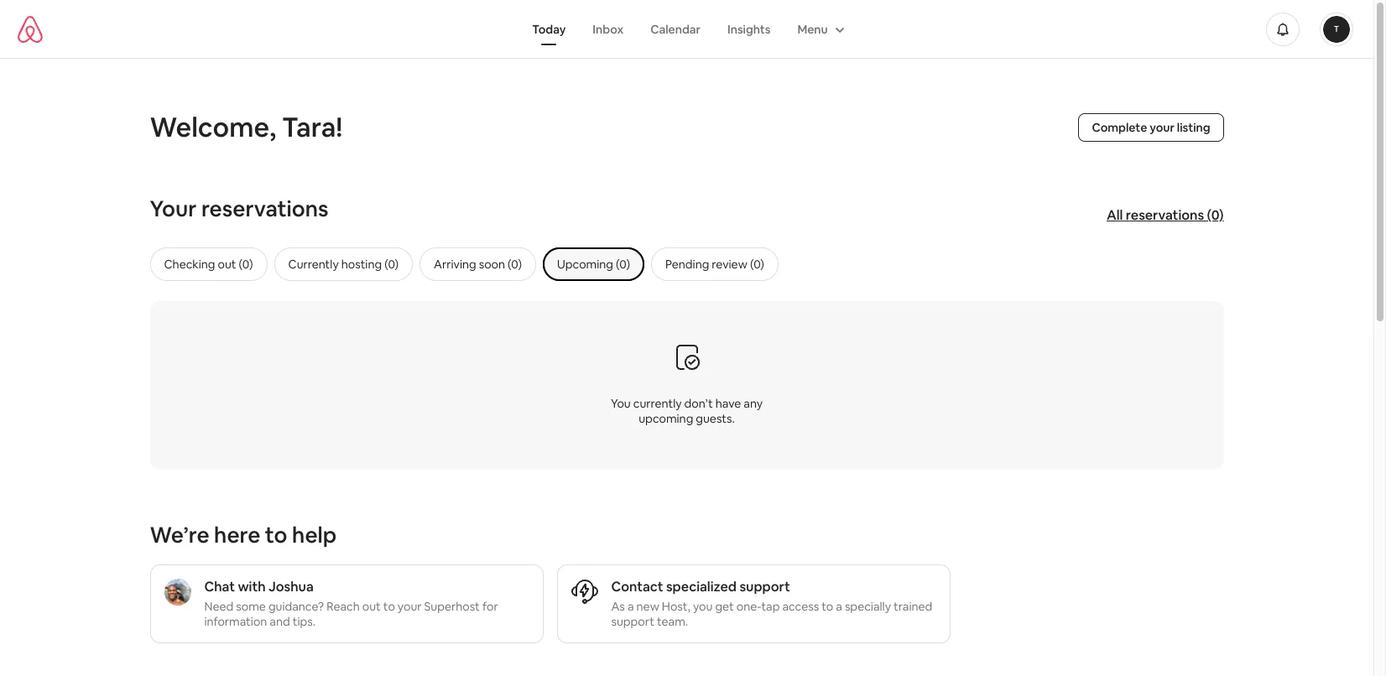 Task type: describe. For each thing, give the bounding box(es) containing it.
your
[[150, 195, 197, 223]]

currently hosting (0)
[[288, 257, 399, 272]]

with
[[238, 578, 266, 596]]

tara!
[[282, 110, 343, 144]]

any
[[744, 396, 763, 411]]

today
[[532, 21, 566, 37]]

checking
[[164, 257, 215, 272]]

listing
[[1177, 120, 1211, 135]]

upcoming (0)
[[557, 257, 630, 272]]

contact
[[611, 578, 663, 596]]

new
[[637, 599, 659, 614]]

pending review (0)
[[665, 257, 764, 272]]

contact specialized support as a new host, you get one-tap access to a specially trained support team.
[[611, 578, 933, 629]]

specially
[[845, 599, 891, 614]]

need
[[204, 599, 234, 614]]

and tips.
[[270, 614, 316, 629]]

for
[[482, 599, 498, 614]]

host,
[[662, 599, 691, 614]]

joshua
[[269, 578, 314, 596]]

arriving
[[434, 257, 476, 272]]

hosting (0)
[[341, 257, 399, 272]]

reservation filters group
[[150, 248, 1258, 281]]

inbox
[[593, 21, 624, 37]]

you
[[611, 396, 631, 411]]

review (0)
[[712, 257, 764, 272]]

tap
[[762, 599, 780, 614]]

main navigation menu image
[[1323, 16, 1350, 42]]

here
[[214, 521, 260, 550]]

don't
[[684, 396, 713, 411]]

to inside contact specialized support as a new host, you get one-tap access to a specially trained support team.
[[822, 599, 833, 614]]

complete
[[1092, 120, 1147, 135]]

out (0)
[[218, 257, 253, 272]]

one-
[[737, 599, 762, 614]]

upcoming
[[557, 257, 613, 272]]

superhost
[[424, 599, 480, 614]]

guidance?
[[268, 599, 324, 614]]

complete your listing link
[[1079, 113, 1224, 142]]

0 horizontal spatial to
[[265, 521, 287, 550]]

we're here to help
[[150, 521, 337, 550]]

all reservations (0) link
[[1098, 198, 1232, 232]]

specialized
[[666, 578, 737, 596]]

currently
[[288, 257, 339, 272]]

welcome, tara!
[[150, 110, 343, 144]]

chat
[[204, 578, 235, 596]]

menu
[[798, 21, 828, 37]]

support
[[740, 578, 790, 596]]

soon (0)
[[479, 257, 522, 272]]

get
[[715, 599, 734, 614]]



Task type: locate. For each thing, give the bounding box(es) containing it.
upcoming guests.
[[639, 411, 735, 426]]

calendar link
[[637, 13, 714, 45]]

your reservations
[[150, 195, 329, 223]]

your right out
[[398, 599, 422, 614]]

your left listing
[[1150, 120, 1175, 135]]

0 horizontal spatial a
[[628, 599, 634, 614]]

help
[[292, 521, 337, 550]]

1 horizontal spatial a
[[836, 599, 842, 614]]

all reservations (0)
[[1107, 206, 1224, 224]]

to left help
[[265, 521, 287, 550]]

a
[[628, 599, 634, 614], [836, 599, 842, 614]]

all
[[1107, 206, 1123, 224]]

1 horizontal spatial reservations
[[1126, 206, 1204, 224]]

a right 'as'
[[628, 599, 634, 614]]

inbox link
[[579, 13, 637, 45]]

have
[[716, 396, 741, 411]]

0 horizontal spatial your
[[398, 599, 422, 614]]

arriving soon (0)
[[434, 257, 522, 272]]

chat with joshua need some guidance? reach out to your superhost for information and tips.
[[204, 578, 498, 629]]

reservations right 'all'
[[1126, 206, 1204, 224]]

insights
[[728, 21, 771, 37]]

2 horizontal spatial to
[[822, 599, 833, 614]]

to right out
[[383, 599, 395, 614]]

checking out (0)
[[164, 257, 253, 272]]

currently
[[633, 396, 682, 411]]

(0)
[[1207, 206, 1224, 224], [616, 257, 630, 272]]

information
[[204, 614, 267, 629]]

insights link
[[714, 13, 784, 45]]

(0) inside reservation filters group
[[616, 257, 630, 272]]

your inside chat with joshua need some guidance? reach out to your superhost for information and tips.
[[398, 599, 422, 614]]

calendar
[[651, 21, 701, 37]]

reach
[[327, 599, 360, 614]]

1 vertical spatial your
[[398, 599, 422, 614]]

0 horizontal spatial reservations
[[201, 195, 329, 223]]

you
[[693, 599, 713, 614]]

0 vertical spatial your
[[1150, 120, 1175, 135]]

reservations
[[201, 195, 329, 223], [1126, 206, 1204, 224]]

your
[[1150, 120, 1175, 135], [398, 599, 422, 614]]

today link
[[519, 13, 579, 45]]

support team.
[[611, 614, 688, 629]]

to right access
[[822, 599, 833, 614]]

welcome,
[[150, 110, 276, 144]]

to inside chat with joshua need some guidance? reach out to your superhost for information and tips.
[[383, 599, 395, 614]]

reservations up out (0)
[[201, 195, 329, 223]]

1 horizontal spatial to
[[383, 599, 395, 614]]

complete your listing
[[1092, 120, 1211, 135]]

2 a from the left
[[836, 599, 842, 614]]

menu button
[[784, 13, 855, 45]]

trained
[[894, 599, 933, 614]]

pending
[[665, 257, 709, 272]]

reservations for all
[[1126, 206, 1204, 224]]

as
[[611, 599, 625, 614]]

out
[[362, 599, 381, 614]]

1 a from the left
[[628, 599, 634, 614]]

you currently don't have any upcoming guests.
[[611, 396, 763, 426]]

0 vertical spatial (0)
[[1207, 206, 1224, 224]]

1 horizontal spatial your
[[1150, 120, 1175, 135]]

we're
[[150, 521, 209, 550]]

some
[[236, 599, 266, 614]]

1 horizontal spatial (0)
[[1207, 206, 1224, 224]]

access
[[782, 599, 819, 614]]

1 vertical spatial (0)
[[616, 257, 630, 272]]

to
[[265, 521, 287, 550], [383, 599, 395, 614], [822, 599, 833, 614]]

a left specially
[[836, 599, 842, 614]]

0 horizontal spatial (0)
[[616, 257, 630, 272]]

reservations for your
[[201, 195, 329, 223]]



Task type: vqa. For each thing, say whether or not it's contained in the screenshot.
'Welcome,'
yes



